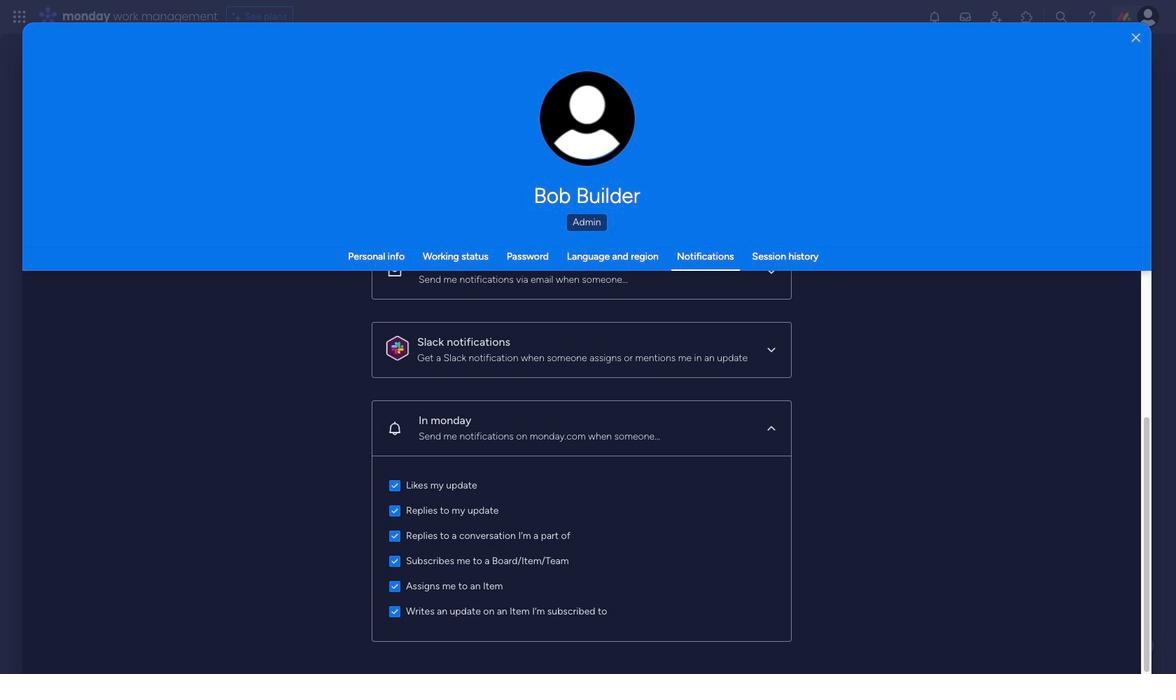 Task type: describe. For each thing, give the bounding box(es) containing it.
update feed image
[[959, 10, 973, 24]]

bob builder image
[[1137, 6, 1159, 28]]

invite members image
[[989, 10, 1003, 24]]

select product image
[[13, 10, 27, 24]]



Task type: vqa. For each thing, say whether or not it's contained in the screenshot.
Update feed icon
yes



Task type: locate. For each thing, give the bounding box(es) containing it.
region
[[372, 456, 791, 641]]

help image
[[1085, 10, 1099, 24]]

search everything image
[[1054, 10, 1068, 24]]

see plans image
[[232, 9, 245, 25]]

monday marketplace image
[[1020, 10, 1034, 24]]

close image
[[1132, 33, 1140, 43]]

notifications image
[[928, 10, 942, 24]]



